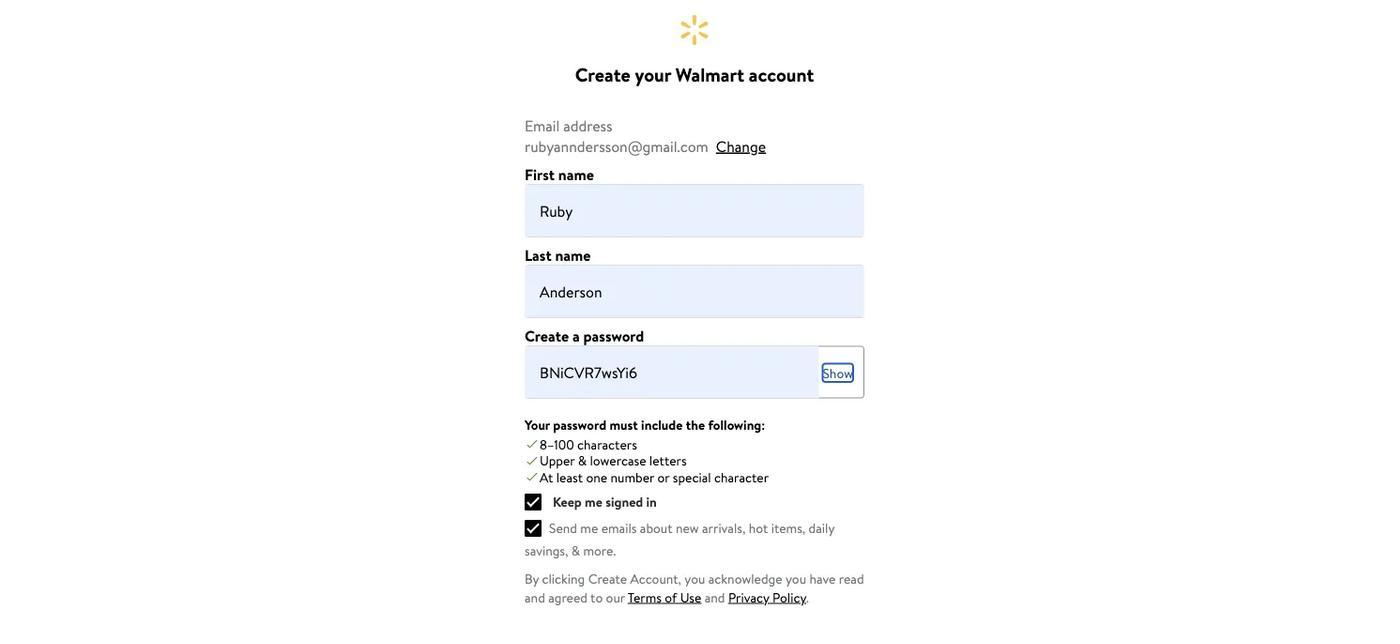 Task type: describe. For each thing, give the bounding box(es) containing it.
create inside by clicking create account, you acknowledge you have read and agreed to our
[[588, 570, 627, 588]]

criteria met image for 8–100
[[525, 437, 540, 452]]

by clicking create account, you acknowledge you have read and agreed to our
[[525, 570, 864, 606]]

character
[[714, 468, 769, 486]]

first name
[[525, 164, 594, 184]]

hot
[[749, 519, 768, 537]]

send me emails about new arrivals, hot items, daily savings, & more.
[[525, 519, 835, 560]]

2 and from the left
[[705, 588, 725, 606]]

at
[[540, 468, 553, 486]]

email address rubyanndersson@gmail.com change
[[525, 115, 766, 156]]

keep me signed in
[[553, 493, 657, 511]]

have
[[810, 570, 836, 588]]

2 you from the left
[[786, 570, 806, 588]]

a
[[573, 325, 580, 346]]

send
[[549, 519, 577, 537]]

First name text field
[[525, 184, 865, 237]]

0 vertical spatial password
[[583, 325, 644, 346]]

terms
[[628, 588, 662, 606]]

first
[[525, 164, 555, 184]]

read
[[839, 570, 864, 588]]

number
[[611, 468, 654, 486]]

about
[[640, 519, 673, 537]]

8–100
[[540, 435, 574, 453]]

terms of use and privacy policy .
[[628, 588, 809, 606]]

walmart
[[676, 61, 745, 87]]

last name element
[[525, 244, 591, 265]]

address
[[563, 115, 613, 136]]

characters
[[577, 435, 637, 453]]

and inside by clicking create account, you acknowledge you have read and agreed to our
[[525, 588, 545, 606]]

by
[[525, 570, 539, 588]]

criteria met image for at
[[525, 470, 540, 485]]

criteria met image for upper
[[525, 453, 540, 468]]

account,
[[630, 570, 682, 588]]

Send me emails about new arrivals, hot items, daily savings, & more. checkbox
[[525, 520, 542, 537]]

your
[[525, 415, 550, 434]]

create a password
[[525, 325, 644, 346]]

show
[[823, 364, 853, 382]]

terms of use link
[[628, 588, 702, 606]]

policy
[[773, 588, 806, 606]]

your password must include the following:
[[525, 415, 765, 434]]

special
[[673, 468, 711, 486]]

items,
[[771, 519, 806, 537]]

upper
[[540, 451, 575, 470]]

1 vertical spatial password
[[553, 415, 607, 434]]

change link
[[716, 136, 766, 156]]

include
[[641, 415, 683, 434]]

rubyanndersson@gmail.com
[[525, 136, 709, 156]]

arrivals,
[[702, 519, 746, 537]]

lowercase
[[590, 451, 646, 470]]

email
[[525, 115, 560, 136]]

upper & lowercase letters
[[540, 451, 687, 470]]



Task type: locate. For each thing, give the bounding box(es) containing it.
create
[[575, 61, 631, 87], [525, 325, 569, 346], [588, 570, 627, 588]]

name right last
[[555, 244, 591, 265]]

your
[[635, 61, 671, 87]]

create down the more.
[[588, 570, 627, 588]]

more.
[[583, 542, 616, 560]]

0 vertical spatial &
[[578, 451, 587, 470]]

walmart. save money. live better. home page image
[[681, 15, 708, 45]]

first name element
[[525, 164, 594, 184]]

name
[[558, 164, 594, 184], [555, 244, 591, 265]]

1 vertical spatial create
[[525, 325, 569, 346]]

must
[[610, 415, 638, 434]]

0 vertical spatial name
[[558, 164, 594, 184]]

name for first name
[[558, 164, 594, 184]]

least
[[556, 468, 583, 486]]

Create a password password field
[[525, 346, 819, 398]]

0 vertical spatial create
[[575, 61, 631, 87]]

2 vertical spatial create
[[588, 570, 627, 588]]

create left a
[[525, 325, 569, 346]]

savings,
[[525, 542, 568, 560]]

account
[[749, 61, 814, 87]]

privacy policy link
[[728, 588, 806, 606]]

0 horizontal spatial you
[[685, 570, 705, 588]]

new
[[676, 519, 699, 537]]

1 and from the left
[[525, 588, 545, 606]]

Last name text field
[[525, 265, 865, 318]]

letters
[[650, 451, 687, 470]]

you
[[685, 570, 705, 588], [786, 570, 806, 588]]

1 vertical spatial name
[[555, 244, 591, 265]]

me for keep
[[585, 493, 603, 511]]

1 vertical spatial &
[[572, 542, 580, 560]]

.
[[806, 588, 809, 606]]

1 horizontal spatial you
[[786, 570, 806, 588]]

last name
[[525, 244, 591, 265]]

password right a
[[583, 325, 644, 346]]

create left your
[[575, 61, 631, 87]]

0 horizontal spatial and
[[525, 588, 545, 606]]

me down the "one"
[[585, 493, 603, 511]]

last
[[525, 244, 552, 265]]

one
[[586, 468, 608, 486]]

signed
[[606, 493, 643, 511]]

8–100 characters
[[540, 435, 637, 453]]

create your walmart account
[[575, 61, 814, 87]]

to
[[591, 588, 603, 606]]

at least one number or special character
[[540, 468, 769, 486]]

create for create your walmart account
[[575, 61, 631, 87]]

& left the more.
[[572, 542, 580, 560]]

1 vertical spatial me
[[581, 519, 598, 537]]

you left have
[[786, 570, 806, 588]]

acknowledge
[[709, 570, 783, 588]]

create for create a password
[[525, 325, 569, 346]]

daily
[[809, 519, 835, 537]]

criteria met image
[[525, 437, 540, 452], [525, 453, 540, 468], [525, 470, 540, 485]]

following:
[[708, 415, 765, 434]]

change
[[716, 136, 766, 156]]

0 vertical spatial me
[[585, 493, 603, 511]]

1 vertical spatial criteria met image
[[525, 453, 540, 468]]

1 horizontal spatial and
[[705, 588, 725, 606]]

privacy
[[728, 588, 769, 606]]

& right the upper on the left bottom
[[578, 451, 587, 470]]

you right of
[[685, 570, 705, 588]]

& inside the send me emails about new arrivals, hot items, daily savings, & more.
[[572, 542, 580, 560]]

password
[[583, 325, 644, 346], [553, 415, 607, 434]]

2 vertical spatial criteria met image
[[525, 470, 540, 485]]

0 vertical spatial criteria met image
[[525, 437, 540, 452]]

in
[[646, 493, 657, 511]]

our
[[606, 588, 625, 606]]

clicking
[[542, 570, 585, 588]]

name right first
[[558, 164, 594, 184]]

1 you from the left
[[685, 570, 705, 588]]

or
[[658, 468, 670, 486]]

keep
[[553, 493, 582, 511]]

1 criteria met image from the top
[[525, 437, 540, 452]]

&
[[578, 451, 587, 470], [572, 542, 580, 560]]

emails
[[601, 519, 637, 537]]

and right use
[[705, 588, 725, 606]]

show button
[[823, 364, 853, 382]]

Keep me signed in checkbox
[[525, 486, 542, 503]]

me
[[585, 493, 603, 511], [581, 519, 598, 537]]

and left agreed
[[525, 588, 545, 606]]

me up the more.
[[581, 519, 598, 537]]

and
[[525, 588, 545, 606], [705, 588, 725, 606]]

2 criteria met image from the top
[[525, 453, 540, 468]]

3 criteria met image from the top
[[525, 470, 540, 485]]

me inside the send me emails about new arrivals, hot items, daily savings, & more.
[[581, 519, 598, 537]]

me for send
[[581, 519, 598, 537]]

use
[[680, 588, 702, 606]]

the
[[686, 415, 705, 434]]

of
[[665, 588, 677, 606]]

name for last name
[[555, 244, 591, 265]]

agreed
[[548, 588, 588, 606]]

password up the 8–100 characters
[[553, 415, 607, 434]]



Task type: vqa. For each thing, say whether or not it's contained in the screenshot.
to
yes



